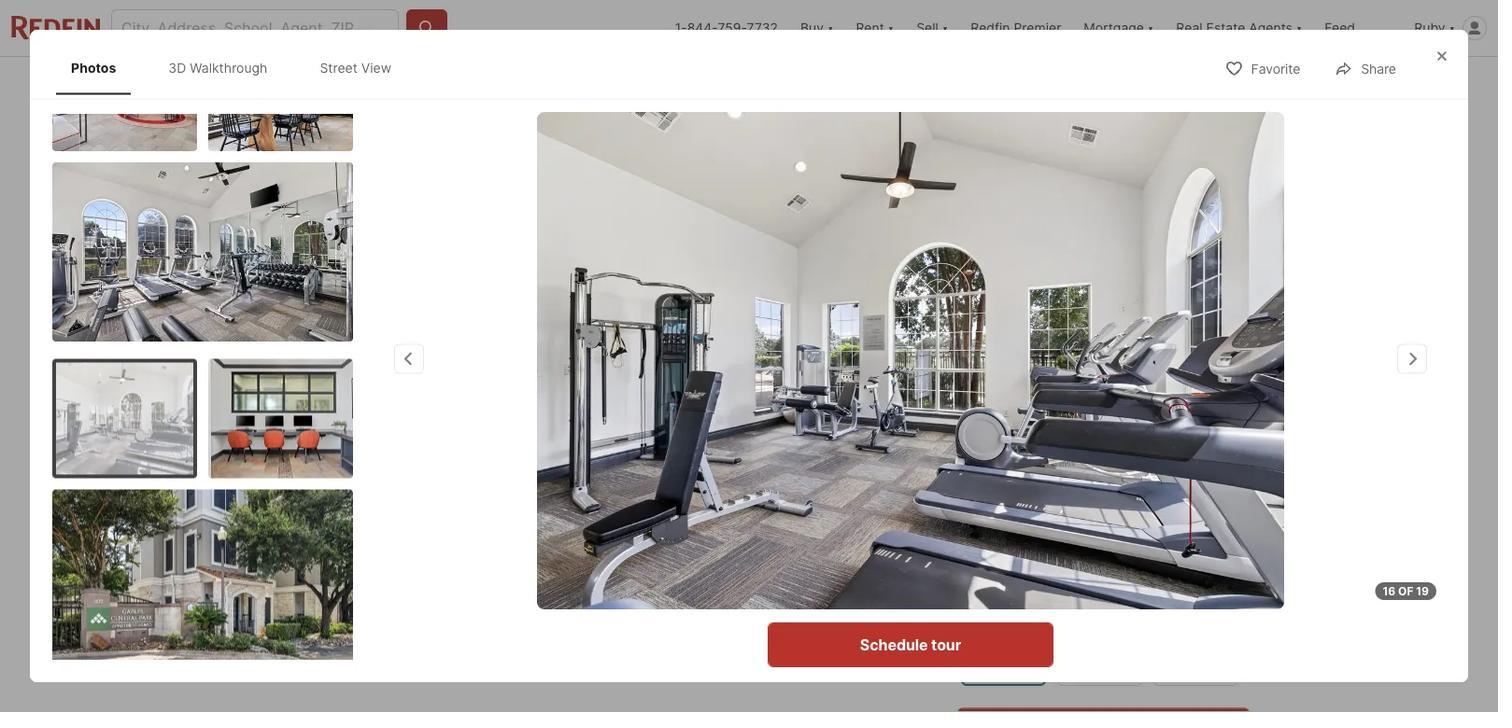 Task type: vqa. For each thing, say whether or not it's contained in the screenshot.
location
no



Task type: locate. For each thing, give the bounding box(es) containing it.
street view up ago
[[320, 60, 392, 76]]

pet
[[260, 619, 277, 633]]

1 vertical spatial street view
[[473, 424, 547, 440]]

0 vertical spatial 3d walkthrough
[[168, 60, 268, 76]]

favorite button
[[1210, 49, 1317, 87]]

0 horizontal spatial 1-
[[507, 530, 527, 556]]

0 horizontal spatial tour
[[958, 491, 999, 513]]

austin , tx 78705
[[512, 495, 632, 513]]

street view up austin
[[473, 424, 547, 440]]

1 tab from the left
[[372, 61, 474, 106]]

gables up tour in person option
[[1004, 491, 1067, 513]]

map entry image
[[834, 489, 928, 583]]

0 vertical spatial 3d
[[168, 60, 186, 76]]

1- up the baths
[[507, 530, 527, 556]]

3d walkthrough inside 3d walkthrough button
[[306, 424, 408, 440]]

0 horizontal spatial street
[[320, 60, 358, 76]]

1-2 baths
[[507, 530, 548, 577]]

walkthrough down city, address, school, agent, zip search field
[[190, 60, 268, 76]]

678-1,331 sq ft
[[593, 530, 698, 577]]

monday
[[980, 609, 1028, 623]]

3d inside tab
[[168, 60, 186, 76]]

in
[[1104, 548, 1114, 561]]

tab list containing photos
[[52, 41, 425, 95]]

park
[[1144, 491, 1185, 513], [360, 495, 393, 513]]

1,331
[[643, 530, 698, 556]]

a/c
[[349, 619, 369, 633]]

gables
[[1004, 491, 1067, 513], [249, 495, 299, 513]]

monday 30 oct
[[980, 609, 1028, 673]]

wednesday button
[[1150, 593, 1246, 686], [1154, 597, 1239, 686]]

1 horizontal spatial walkthrough
[[326, 424, 408, 440]]

1 horizontal spatial street
[[473, 424, 512, 440]]

share button
[[1320, 49, 1413, 87], [1157, 62, 1250, 100]]

walkthrough inside tab
[[190, 60, 268, 76]]

share
[[1362, 61, 1397, 77], [1199, 74, 1234, 90]]

1 vertical spatial view
[[515, 424, 547, 440]]

view
[[361, 60, 392, 76], [515, 424, 547, 440]]

0 horizontal spatial share button
[[1157, 62, 1250, 100]]

0 vertical spatial walkthrough
[[190, 60, 268, 76]]

City, Address, School, Agent, ZIP search field
[[111, 9, 399, 47]]

search tab list
[[249, 57, 861, 106]]

central up /mo
[[303, 495, 357, 513]]

baths
[[507, 559, 548, 577]]

759-
[[718, 20, 747, 36]]

street inside button
[[473, 424, 512, 440]]

walkthrough inside button
[[326, 424, 408, 440]]

tuesday
[[1075, 609, 1126, 623]]

central
[[1072, 491, 1139, 513], [303, 495, 357, 513]]

tour in person list box
[[958, 531, 1250, 578]]

tour inside tour in person option
[[1077, 548, 1102, 561]]

3d inside button
[[306, 424, 323, 440]]

walkthrough up gables central park
[[326, 424, 408, 440]]

3d walkthrough for 3d walkthrough button
[[306, 424, 408, 440]]

1 vertical spatial 3d walkthrough
[[306, 424, 408, 440]]

share left favorite
[[1199, 74, 1234, 90]]

share down feed button
[[1362, 61, 1397, 77]]

1 horizontal spatial gables
[[1004, 491, 1067, 513]]

view up austin
[[515, 424, 547, 440]]

favorite
[[1252, 61, 1301, 77]]

walkthrough
[[190, 60, 268, 76], [326, 424, 408, 440]]

1 horizontal spatial share
[[1362, 61, 1397, 77]]

image image
[[249, 109, 950, 466], [958, 109, 1250, 284], [52, 163, 353, 342], [958, 291, 1250, 466], [208, 360, 353, 479], [56, 363, 193, 476], [52, 491, 353, 670]]

16 of 19
[[1383, 585, 1430, 598]]

0 horizontal spatial walkthrough
[[190, 60, 268, 76]]

0 horizontal spatial 3d
[[168, 60, 186, 76]]

1 horizontal spatial 3d walkthrough
[[306, 424, 408, 440]]

$1,534+ /mo price
[[249, 530, 382, 577]]

1 horizontal spatial 1-
[[675, 20, 687, 36]]

0 vertical spatial street view
[[320, 60, 392, 76]]

18 photos
[[1157, 424, 1219, 440]]

photos tab
[[56, 45, 131, 91]]

street up hrs
[[320, 60, 358, 76]]

3d walkthrough up gables central park
[[306, 424, 408, 440]]

hrs
[[316, 130, 339, 143]]

search link
[[269, 72, 351, 94]]

3d for tab list containing photos
[[168, 60, 186, 76]]

1 horizontal spatial 3d
[[306, 424, 323, 440]]

park up /mo
[[360, 495, 393, 513]]

central up in
[[1072, 491, 1139, 513]]

schedule tour dialog
[[30, 30, 1469, 683]]

tab list
[[52, 41, 425, 95]]

ft
[[615, 559, 630, 577]]

3d walkthrough
[[168, 60, 268, 76], [306, 424, 408, 440]]

street view inside button
[[473, 424, 547, 440]]

0 horizontal spatial view
[[361, 60, 392, 76]]

premier
[[1014, 20, 1062, 36]]

19
[[1417, 585, 1430, 598]]

friendly
[[281, 619, 323, 633]]

1-844-759-7732 link
[[675, 20, 778, 36]]

3d walkthrough inside 3d walkthrough tab
[[168, 60, 268, 76]]

tour
[[958, 491, 999, 513], [1077, 548, 1102, 561]]

1- for 2
[[507, 530, 527, 556]]

1 vertical spatial tour
[[1077, 548, 1102, 561]]

view right search
[[361, 60, 392, 76]]

1 horizontal spatial tour
[[1077, 548, 1102, 561]]

1- left 759-
[[675, 20, 687, 36]]

3d right photos
[[168, 60, 186, 76]]

1 horizontal spatial view
[[515, 424, 547, 440]]

street
[[320, 60, 358, 76], [473, 424, 512, 440]]

0 vertical spatial view
[[361, 60, 392, 76]]

0 vertical spatial street
[[320, 60, 358, 76]]

1 vertical spatial walkthrough
[[326, 424, 408, 440]]

1-
[[675, 20, 687, 36], [507, 530, 527, 556]]

3d
[[168, 60, 186, 76], [306, 424, 323, 440]]

photos
[[1175, 424, 1219, 440]]

gables up $1,534+
[[249, 495, 299, 513]]

tour gables central park
[[958, 491, 1185, 513]]

4 tab from the left
[[654, 61, 756, 106]]

3d for 3d walkthrough button
[[306, 424, 323, 440]]

$1,534+
[[249, 530, 336, 556]]

street inside tab
[[320, 60, 358, 76]]

street view
[[320, 60, 392, 76], [473, 424, 547, 440]]

street view inside tab
[[320, 60, 392, 76]]

1- inside 1-2 baths
[[507, 530, 527, 556]]

0 horizontal spatial 3d walkthrough
[[168, 60, 268, 76]]

7732
[[747, 20, 778, 36]]

0 vertical spatial 1-
[[675, 20, 687, 36]]

park up person
[[1144, 491, 1185, 513]]

feed
[[1325, 20, 1356, 36]]

redfin premier
[[971, 20, 1062, 36]]

2
[[527, 530, 541, 556]]

3d up gables central park
[[306, 424, 323, 440]]

1 horizontal spatial street view
[[473, 424, 547, 440]]

1 vertical spatial 1-
[[507, 530, 527, 556]]

street up austin
[[473, 424, 512, 440]]

78705
[[588, 495, 632, 513]]

share button left favorite
[[1157, 62, 1250, 100]]

1 horizontal spatial share button
[[1320, 49, 1413, 87]]

1- for 844-
[[675, 20, 687, 36]]

0 horizontal spatial street view
[[320, 60, 392, 76]]

tab list inside schedule tour 'dialog'
[[52, 41, 425, 95]]

10
[[300, 130, 313, 143]]

view inside tab
[[361, 60, 392, 76]]

1 vertical spatial 3d
[[306, 424, 323, 440]]

share button down feed
[[1320, 49, 1413, 87]]

tab
[[372, 61, 474, 106], [474, 61, 583, 106], [583, 61, 654, 106], [654, 61, 756, 106], [756, 61, 846, 106]]

3d walkthrough down city, address, school, agent, zip search field
[[168, 60, 268, 76]]

0 vertical spatial tour
[[958, 491, 999, 513]]

1 vertical spatial street
[[473, 424, 512, 440]]



Task type: describe. For each thing, give the bounding box(es) containing it.
0 horizontal spatial park
[[360, 495, 393, 513]]

3d walkthrough for tab list containing photos
[[168, 60, 268, 76]]

schedule tour button
[[768, 623, 1054, 668]]

800 w 38th st image
[[537, 112, 1285, 610]]

feed button
[[1314, 0, 1404, 56]]

schedule
[[860, 636, 928, 655]]

submit search image
[[418, 19, 436, 37]]

price
[[249, 559, 284, 577]]

street view button
[[431, 413, 563, 451]]

0 horizontal spatial gables
[[249, 495, 299, 513]]

844-
[[687, 20, 718, 36]]

tour in person option
[[958, 531, 1250, 578]]

tx
[[564, 495, 583, 513]]

share inside schedule tour 'dialog'
[[1362, 61, 1397, 77]]

sq
[[593, 559, 611, 577]]

1-844-759-7732
[[675, 20, 778, 36]]

street view tab
[[305, 45, 406, 91]]

2 tab from the left
[[474, 61, 583, 106]]

16
[[1383, 585, 1396, 598]]

3d walkthrough button
[[263, 413, 424, 451]]

5 tab from the left
[[756, 61, 846, 106]]

31
[[1085, 625, 1116, 658]]

view inside button
[[515, 424, 547, 440]]

redfin premier button
[[960, 0, 1073, 56]]

tour for tour in person
[[1077, 548, 1102, 561]]

18 photos button
[[1115, 413, 1235, 451]]

1 horizontal spatial central
[[1072, 491, 1139, 513]]

photos
[[71, 60, 116, 76]]

wednesday
[[1162, 609, 1231, 623]]

,
[[556, 495, 560, 513]]

tour for tour gables central park
[[958, 491, 999, 513]]

30
[[986, 625, 1022, 658]]

new 10 hrs ago link
[[249, 109, 950, 470]]

3d walkthrough tab
[[154, 45, 283, 91]]

redfin
[[971, 20, 1011, 36]]

0 horizontal spatial share
[[1199, 74, 1234, 90]]

3 tab from the left
[[583, 61, 654, 106]]

schedule tour
[[860, 636, 962, 655]]

austin
[[512, 495, 556, 513]]

of
[[1399, 585, 1414, 598]]

1 horizontal spatial park
[[1144, 491, 1185, 513]]

18
[[1157, 424, 1172, 440]]

tuesday 31
[[1075, 609, 1126, 658]]

pet friendly
[[260, 619, 323, 633]]

new 10 hrs ago
[[271, 130, 367, 143]]

new
[[271, 130, 298, 143]]

0 horizontal spatial central
[[303, 495, 357, 513]]

oct
[[992, 660, 1016, 673]]

gables central park
[[249, 495, 393, 513]]

ago
[[342, 130, 367, 143]]

tour
[[932, 636, 962, 655]]

search
[[306, 75, 351, 91]]

/mo
[[341, 530, 382, 556]]

person
[[1117, 548, 1156, 561]]

678-
[[593, 530, 643, 556]]

tour in person
[[1077, 548, 1156, 561]]



